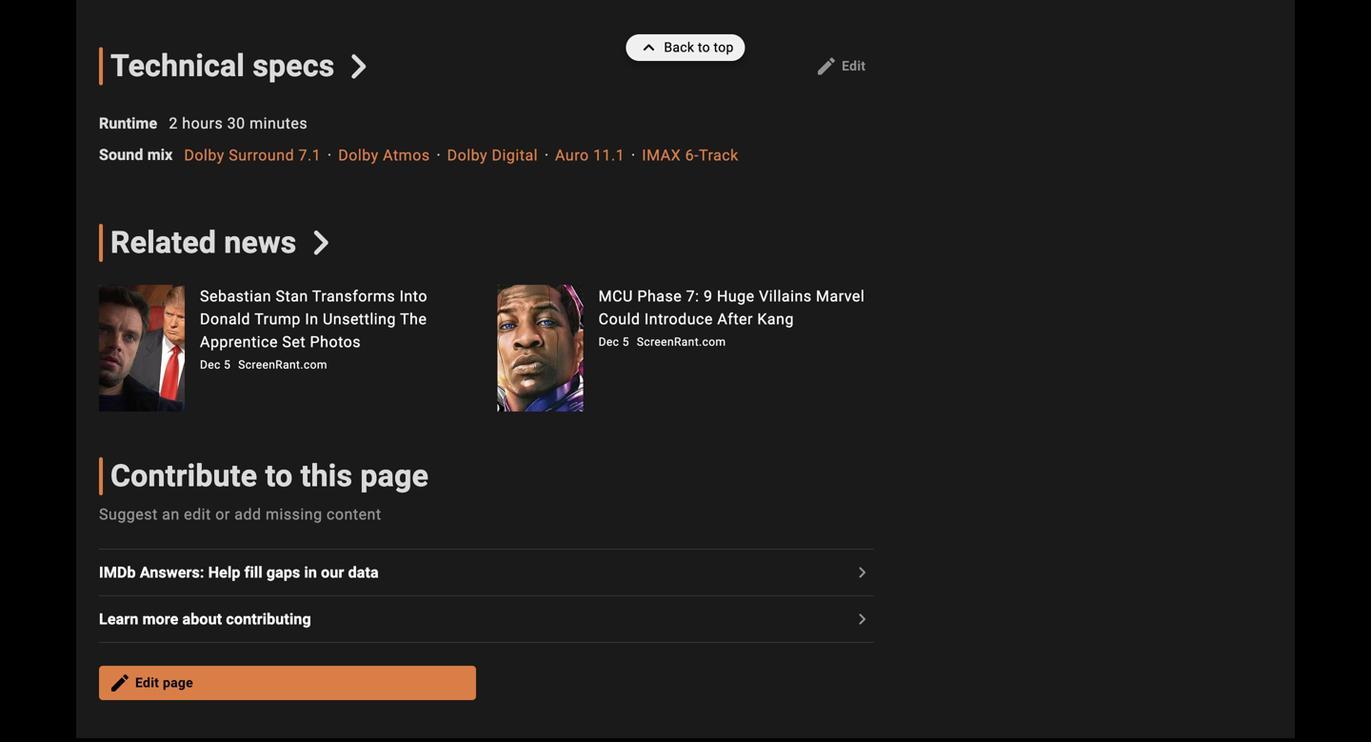 Task type: vqa. For each thing, say whether or not it's contained in the screenshot.
IMAX 6-Track button
yes



Task type: locate. For each thing, give the bounding box(es) containing it.
edit page
[[135, 675, 193, 691]]

back
[[664, 40, 695, 55]]

mcu phase 7: 9 huge villains marvel could introduce after kang dec 5 screenrant.com
[[599, 287, 865, 349]]

0 vertical spatial page
[[361, 458, 429, 494]]

edit inside edit page button
[[135, 675, 159, 691]]

0 vertical spatial edit
[[842, 58, 866, 74]]

edit image for edit page
[[109, 672, 131, 695]]

edit
[[842, 58, 866, 74], [135, 675, 159, 691]]

1 horizontal spatial screenrant.com
[[637, 335, 726, 349]]

to inside button
[[698, 40, 711, 55]]

go to learn more about contributing image
[[851, 608, 874, 631]]

5 down apprentice
[[224, 358, 231, 372]]

imdb
[[99, 564, 136, 582]]

0 horizontal spatial screenrant.com
[[238, 358, 328, 372]]

minutes
[[250, 115, 308, 133]]

runtime
[[99, 115, 158, 133]]

dolby atmos button
[[338, 146, 430, 164]]

5
[[623, 335, 630, 349], [224, 358, 231, 372]]

1 horizontal spatial dec
[[599, 335, 620, 349]]

page up content at the bottom left
[[361, 458, 429, 494]]

0 horizontal spatial 5
[[224, 358, 231, 372]]

0 vertical spatial edit image
[[816, 55, 839, 78]]

0 vertical spatial dec
[[599, 335, 620, 349]]

related news link
[[99, 224, 333, 262]]

1 vertical spatial to
[[265, 458, 293, 494]]

chevron right inline image
[[347, 54, 371, 79], [309, 231, 333, 255]]

chevron right inline image right specs on the top of the page
[[347, 54, 371, 79]]

edit
[[184, 506, 211, 524]]

answers:
[[140, 564, 204, 582]]

transforms
[[312, 287, 395, 305]]

0 horizontal spatial chevron right inline image
[[309, 231, 333, 255]]

dolby
[[184, 146, 225, 164], [338, 146, 379, 164], [447, 146, 488, 164]]

auro 11.1 button
[[555, 146, 625, 164]]

more
[[142, 610, 179, 628]]

to up missing
[[265, 458, 293, 494]]

imax 6-track button
[[642, 146, 739, 164]]

dolby down hours
[[184, 146, 225, 164]]

0 horizontal spatial dec
[[200, 358, 221, 372]]

1 vertical spatial 5
[[224, 358, 231, 372]]

donald
[[200, 310, 251, 328]]

0 vertical spatial chevron right inline image
[[347, 54, 371, 79]]

1 vertical spatial chevron right inline image
[[309, 231, 333, 255]]

page down more
[[163, 675, 193, 691]]

1 horizontal spatial dolby
[[338, 146, 379, 164]]

set
[[282, 333, 306, 351]]

to left top
[[698, 40, 711, 55]]

auro
[[555, 146, 589, 164]]

1 horizontal spatial edit
[[842, 58, 866, 74]]

dec down could
[[599, 335, 620, 349]]

chevron right inline image inside technical specs link
[[347, 54, 371, 79]]

to for this
[[265, 458, 293, 494]]

1 vertical spatial edit image
[[109, 672, 131, 695]]

specs
[[253, 48, 335, 84]]

in
[[305, 310, 319, 328]]

1 vertical spatial screenrant.com
[[238, 358, 328, 372]]

0 horizontal spatial to
[[265, 458, 293, 494]]

edit inside edit button
[[842, 58, 866, 74]]

5 inside sebastian stan transforms into donald trump in unsettling the apprentice set photos dec 5 screenrant.com
[[224, 358, 231, 372]]

3 dolby from the left
[[447, 146, 488, 164]]

1 vertical spatial edit
[[135, 675, 159, 691]]

1 dolby from the left
[[184, 146, 225, 164]]

our
[[321, 564, 344, 582]]

0 horizontal spatial page
[[163, 675, 193, 691]]

back to top
[[664, 40, 734, 55]]

related news
[[111, 225, 297, 261]]

0 vertical spatial screenrant.com
[[637, 335, 726, 349]]

edit image
[[816, 55, 839, 78], [109, 672, 131, 695]]

content
[[327, 506, 382, 524]]

this
[[301, 458, 353, 494]]

2
[[169, 115, 178, 133]]

5 inside mcu phase 7: 9 huge villains marvel could introduce after kang dec 5 screenrant.com
[[623, 335, 630, 349]]

mcu phase 7: 9 huge villains marvel could introduce after kang image
[[498, 285, 584, 412]]

1 horizontal spatial to
[[698, 40, 711, 55]]

0 horizontal spatial dolby
[[184, 146, 225, 164]]

screenrant.com
[[637, 335, 726, 349], [238, 358, 328, 372]]

5 down could
[[623, 335, 630, 349]]

0 horizontal spatial edit
[[135, 675, 159, 691]]

expand less image
[[638, 34, 664, 61]]

1 vertical spatial page
[[163, 675, 193, 691]]

0 vertical spatial 5
[[623, 335, 630, 349]]

1 horizontal spatial 5
[[623, 335, 630, 349]]

chevron right inline image inside related news link
[[309, 231, 333, 255]]

after
[[718, 310, 754, 328]]

1 vertical spatial dec
[[200, 358, 221, 372]]

the
[[400, 310, 427, 328]]

0 vertical spatial to
[[698, 40, 711, 55]]

0 horizontal spatial edit image
[[109, 672, 131, 695]]

mix
[[147, 146, 173, 164]]

learn more about contributing
[[99, 610, 311, 628]]

help
[[208, 564, 241, 582]]

2 dolby from the left
[[338, 146, 379, 164]]

auro 11.1
[[555, 146, 625, 164]]

villains
[[759, 287, 812, 305]]

to for top
[[698, 40, 711, 55]]

learn more about contributing button
[[99, 608, 323, 631]]

to
[[698, 40, 711, 55], [265, 458, 293, 494]]

dolby for dolby digital
[[447, 146, 488, 164]]

screenrant.com inside mcu phase 7: 9 huge villains marvel could introduce after kang dec 5 screenrant.com
[[637, 335, 726, 349]]

suggest
[[99, 506, 158, 524]]

dolby atmos
[[338, 146, 430, 164]]

1 horizontal spatial chevron right inline image
[[347, 54, 371, 79]]

1 horizontal spatial edit image
[[816, 55, 839, 78]]

dolby left digital
[[447, 146, 488, 164]]

dolby left the atmos
[[338, 146, 379, 164]]

surround
[[229, 146, 294, 164]]

news
[[224, 225, 297, 261]]

9
[[704, 287, 713, 305]]

screenrant.com down set
[[238, 358, 328, 372]]

2 horizontal spatial dolby
[[447, 146, 488, 164]]

dec down apprentice
[[200, 358, 221, 372]]

page
[[361, 458, 429, 494], [163, 675, 193, 691]]

sebastian stan transforms into donald trump in unsettling the apprentice set photos dec 5 screenrant.com
[[200, 287, 428, 372]]

contribute to this page
[[111, 458, 429, 494]]

screenrant.com down introduce
[[637, 335, 726, 349]]

chevron right inline image right news
[[309, 231, 333, 255]]

into
[[400, 287, 428, 305]]



Task type: describe. For each thing, give the bounding box(es) containing it.
1 horizontal spatial page
[[361, 458, 429, 494]]

marvel
[[817, 287, 865, 305]]

track
[[699, 146, 739, 164]]

apprentice
[[200, 333, 278, 351]]

edit for edit
[[842, 58, 866, 74]]

6-
[[686, 146, 699, 164]]

dolby for dolby atmos
[[338, 146, 379, 164]]

stan
[[276, 287, 308, 305]]

about
[[182, 610, 222, 628]]

could
[[599, 310, 641, 328]]

imdb answers: help fill gaps in our data
[[99, 564, 379, 582]]

related
[[111, 225, 216, 261]]

30
[[227, 115, 245, 133]]

imax
[[642, 146, 681, 164]]

sebastian
[[200, 287, 272, 305]]

gaps
[[267, 564, 300, 582]]

top
[[714, 40, 734, 55]]

7.1
[[299, 146, 321, 164]]

dec inside sebastian stan transforms into donald trump in unsettling the apprentice set photos dec 5 screenrant.com
[[200, 358, 221, 372]]

photos
[[310, 333, 361, 351]]

chevron right inline image for news
[[309, 231, 333, 255]]

dolby for dolby surround 7.1
[[184, 146, 225, 164]]

11.1
[[594, 146, 625, 164]]

missing
[[266, 506, 323, 524]]

back to top button
[[626, 34, 746, 61]]

technical specs link
[[99, 47, 371, 85]]

in
[[304, 564, 317, 582]]

an
[[162, 506, 180, 524]]

sound mix
[[99, 146, 173, 164]]

dolby digital button
[[447, 146, 538, 164]]

data
[[348, 564, 379, 582]]

technical
[[111, 48, 245, 84]]

page inside button
[[163, 675, 193, 691]]

fill
[[245, 564, 263, 582]]

chevron right inline image for specs
[[347, 54, 371, 79]]

technical specs
[[111, 48, 335, 84]]

learn
[[99, 610, 139, 628]]

atmos
[[383, 146, 430, 164]]

dec inside mcu phase 7: 9 huge villains marvel could introduce after kang dec 5 screenrant.com
[[599, 335, 620, 349]]

add
[[235, 506, 262, 524]]

mcu
[[599, 287, 633, 305]]

go to imdb answers: help fill gaps in our data image
[[851, 561, 874, 584]]

edit image for edit
[[816, 55, 839, 78]]

dolby surround 7.1 button
[[184, 146, 321, 164]]

imdb answers: help fill gaps in our data button
[[99, 561, 390, 584]]

hours
[[182, 115, 223, 133]]

digital
[[492, 146, 538, 164]]

kang
[[758, 310, 795, 328]]

or
[[216, 506, 230, 524]]

screenrant.com inside sebastian stan transforms into donald trump in unsettling the apprentice set photos dec 5 screenrant.com
[[238, 358, 328, 372]]

unsettling
[[323, 310, 396, 328]]

suggest an edit or add missing content
[[99, 506, 382, 524]]

edit button
[[808, 51, 874, 82]]

sound
[[99, 146, 143, 164]]

imax 6-track
[[642, 146, 739, 164]]

contributing
[[226, 610, 311, 628]]

introduce
[[645, 310, 713, 328]]

7:
[[687, 287, 700, 305]]

edit for edit page
[[135, 675, 159, 691]]

edit page button
[[99, 666, 476, 700]]

2 hours 30 minutes
[[169, 115, 308, 133]]

phase
[[638, 287, 682, 305]]

huge
[[717, 287, 755, 305]]

trump
[[255, 310, 301, 328]]

sebastian stan transforms into donald trump in unsettling the apprentice set photos image
[[99, 285, 185, 412]]

contribute
[[111, 458, 258, 494]]

dolby digital
[[447, 146, 538, 164]]

dolby surround 7.1
[[184, 146, 321, 164]]



